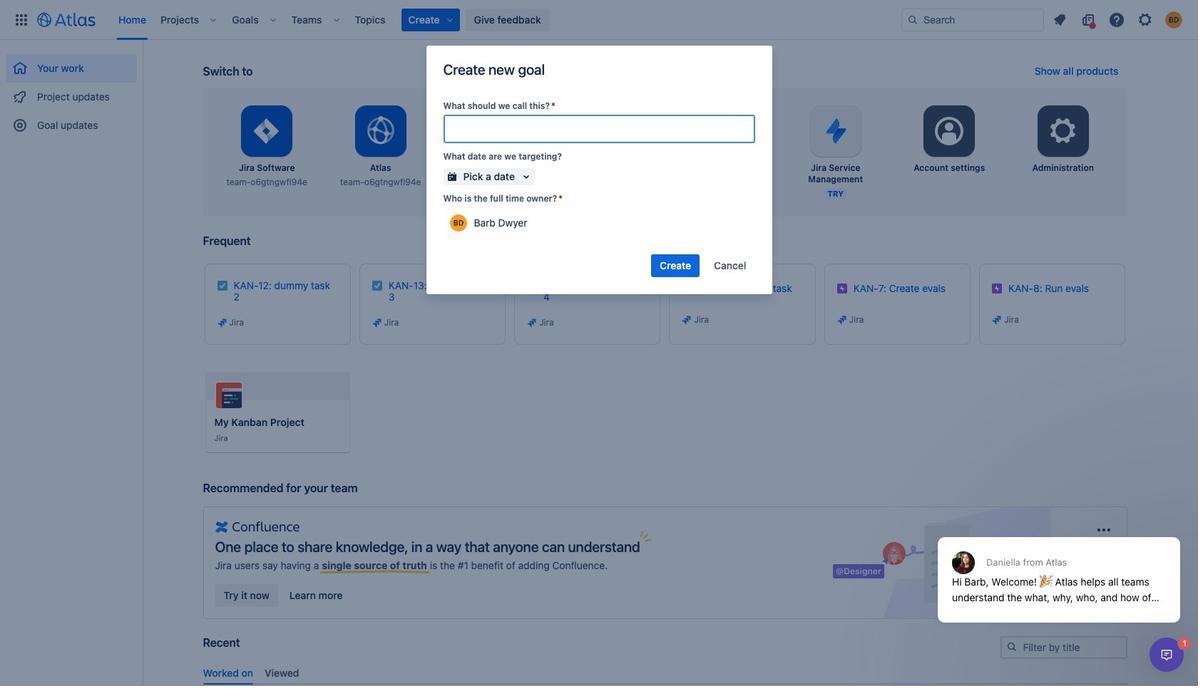 Task type: vqa. For each thing, say whether or not it's contained in the screenshot.
2nd Settings "icon"
yes



Task type: describe. For each thing, give the bounding box(es) containing it.
2 settings image from the left
[[1046, 114, 1080, 148]]

Filter by title field
[[1002, 638, 1126, 658]]

help image
[[1108, 11, 1125, 28]]

1 vertical spatial dialog
[[1150, 638, 1184, 673]]

top element
[[9, 0, 901, 40]]

1 settings image from the left
[[932, 114, 967, 148]]

search image
[[907, 14, 919, 25]]

search image
[[1006, 642, 1017, 653]]



Task type: locate. For each thing, give the bounding box(es) containing it.
cross-flow recommendation banner element
[[203, 481, 1127, 637]]

None field
[[445, 116, 753, 142]]

tab list
[[197, 662, 1133, 685]]

confluence image
[[215, 519, 300, 536], [215, 519, 300, 536]]

None search field
[[901, 8, 1044, 31]]

group
[[6, 40, 137, 144]]

0 horizontal spatial settings image
[[932, 114, 967, 148]]

jira image
[[836, 315, 848, 326], [371, 317, 383, 329], [371, 317, 383, 329]]

1 horizontal spatial settings image
[[1046, 114, 1080, 148]]

settings image
[[932, 114, 967, 148], [1046, 114, 1080, 148]]

dialog
[[931, 503, 1187, 634], [1150, 638, 1184, 673]]

Search field
[[901, 8, 1044, 31]]

jira image
[[681, 315, 693, 326], [681, 315, 693, 326], [836, 315, 848, 326], [991, 315, 1003, 326], [991, 315, 1003, 326], [216, 317, 228, 329], [216, 317, 228, 329], [526, 317, 538, 329], [526, 317, 538, 329]]

0 vertical spatial dialog
[[931, 503, 1187, 634]]

banner
[[0, 0, 1198, 40]]



